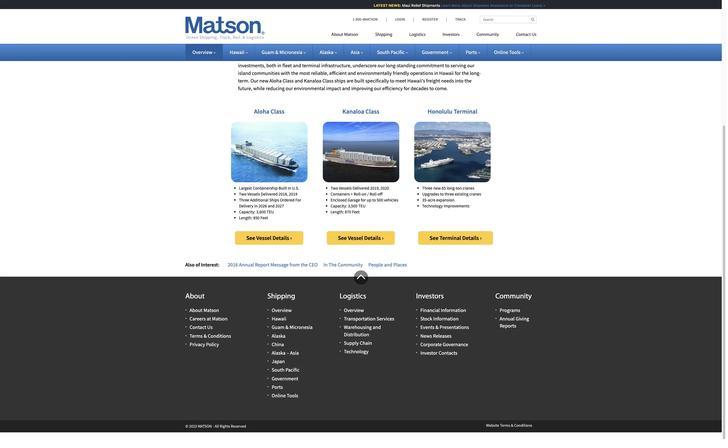 Task type: locate. For each thing, give the bounding box(es) containing it.
privacy policy link
[[190, 342, 219, 348]]

fleet up investments,
[[244, 55, 254, 61]]

contact down careers
[[190, 325, 206, 331]]

aloha down the while
[[254, 108, 269, 116]]

information up stock information link
[[441, 308, 466, 314]]

140
[[471, 39, 479, 46]]

0 vertical spatial terms
[[190, 333, 203, 340]]

operations
[[410, 70, 433, 77]]

1 vertical spatial vessels
[[247, 192, 260, 197]]

terminal
[[302, 62, 320, 69], [440, 235, 461, 242]]

matson inside top menu navigation
[[344, 33, 358, 37]]

and down transportation services link on the bottom of the page
[[373, 325, 381, 331]]

& up both
[[275, 49, 278, 55]]

blue matson logo with ocean, shipping, truck, rail and logistics written beneath it. image
[[185, 17, 265, 40]]

our up "environmentally"
[[378, 62, 385, 69]]

hawaii inside overview hawaii guam & micronesia alaska china alaska – asia japan south pacific government ports online tools
[[272, 316, 286, 323]]

warehousing and distribution link
[[344, 325, 381, 338]]

information up events & presentations link
[[433, 316, 459, 323]]

1 horizontal spatial online
[[494, 49, 508, 55]]

1 horizontal spatial ports
[[466, 49, 477, 55]]

None search field
[[480, 16, 536, 23]]

improving down built
[[351, 85, 373, 92]]

vessels up 'containers'
[[339, 186, 352, 191]]

feet down 3,500
[[352, 209, 360, 215]]

for inside two vessels delivered 2019, 2020 containers + roll-on / roll-off enclosed garage for up to 500 vehicles capacity: 3,500 teu length: 870 feet
[[361, 198, 366, 203]]

about matson link up careers at matson link
[[190, 308, 219, 314]]

0 vertical spatial shipping
[[375, 33, 392, 37]]

logistics down backtop image
[[340, 293, 366, 301]]

1 horizontal spatial technology
[[422, 203, 443, 209]]

aloha inside 'since captain william matson's maiden voyage aboard emma claudina delivering plantation supplies from san francisco to hawaii in 1882, the name matson has been synonymous with hawaii in the shipping business. for 140 years, matson has continued to provide a vital link between the mainland and the islands, continuously upgrading its fleet and equipment in step with improving technology and the needs of hawaii's growing economy. our latest investments, both in fleet and terminal infrastructure, underscore our long-standing commitment to serving our island communities with the most reliable, efficient and environmentally friendly operations in hawaii for the long- term. our new aloha class and kanaloa class ships are built specifically to meet hawaii's freight needs into the future, while reducing our environmental impact and improving our efficiency for decades to come.'
[[269, 78, 282, 84]]

1 horizontal spatial hawaii link
[[272, 316, 286, 323]]

our down specifically
[[374, 85, 381, 92]]

logistics up islands,
[[409, 33, 426, 37]]

about for about
[[185, 293, 205, 301]]

0 vertical spatial online
[[494, 49, 508, 55]]

for down 2019
[[295, 198, 301, 203]]

length:
[[331, 209, 344, 215], [239, 215, 252, 221]]

and up investments,
[[255, 55, 263, 61]]

programs annual giving reports
[[500, 308, 529, 330]]

3 › from the left
[[480, 235, 482, 242]]

provide
[[305, 47, 321, 54]]

0 horizontal spatial with
[[281, 70, 290, 77]]

0 vertical spatial alaska link
[[320, 49, 337, 55]]

1 horizontal spatial feet
[[352, 209, 360, 215]]

for
[[463, 39, 470, 46], [295, 198, 301, 203]]

for left up
[[361, 198, 366, 203]]

delivered inside two vessels delivered 2019, 2020 containers + roll-on / roll-off enclosed garage for up to 500 vehicles capacity: 3,500 teu length: 870 feet
[[353, 186, 369, 191]]

to
[[259, 39, 264, 46], [299, 47, 304, 54], [445, 62, 450, 69], [390, 78, 394, 84], [429, 85, 434, 92], [440, 192, 444, 197], [372, 198, 376, 203]]

upgrading
[[457, 47, 479, 54]]

shipping
[[375, 33, 392, 37], [267, 293, 295, 301]]

releases
[[433, 333, 452, 340]]

0 horizontal spatial delivered
[[261, 192, 278, 197]]

cranes
[[463, 186, 474, 191], [469, 192, 481, 197]]

length: left 850
[[239, 215, 252, 221]]

long- up friendly
[[386, 62, 397, 69]]

to up efficiency
[[390, 78, 394, 84]]

about matson link up between
[[331, 30, 367, 41]]

0 horizontal spatial two
[[239, 192, 246, 197]]

vessels
[[339, 186, 352, 191], [247, 192, 260, 197]]

investors inside top menu navigation
[[443, 33, 460, 37]]

shipment
[[470, 3, 486, 8]]

see terminal details › link
[[418, 232, 493, 245]]

ports down japan link
[[272, 384, 283, 391]]

details for honolulu terminal
[[462, 235, 479, 242]]

teu
[[358, 203, 366, 209], [267, 209, 274, 215]]

the left ceo
[[301, 262, 308, 268]]

efficiency
[[382, 85, 403, 92]]

fleet down "equipment"
[[282, 62, 292, 69]]

community link
[[468, 30, 507, 41]]

1 vertical spatial delivered
[[261, 192, 278, 197]]

pacific inside overview hawaii guam & micronesia alaska china alaska – asia japan south pacific government ports online tools
[[285, 367, 299, 374]]

matson's kanaloa class con-ro vessel. image
[[323, 122, 399, 183]]

1 › from the left
[[290, 235, 292, 242]]

1 see vessel details › link from the left
[[235, 232, 303, 245]]

people and places link
[[368, 262, 407, 268]]

long- inside three new 65 long-ton cranes upgrades to three existing cranes 35-acre expansion technology improvements
[[447, 186, 456, 191]]

1 see vessel details › from the left
[[246, 235, 292, 242]]

0 horizontal spatial alaska link
[[272, 333, 286, 340]]

while
[[253, 85, 265, 92]]

1 horizontal spatial vessels
[[339, 186, 352, 191]]

0 horizontal spatial for
[[361, 198, 366, 203]]

1 vertical spatial shipping
[[267, 293, 295, 301]]

south pacific link down japan link
[[272, 367, 299, 374]]

feet inside two vessels delivered 2019, 2020 containers + roll-on / roll-off enclosed garage for up to 500 vehicles capacity: 3,500 teu length: 870 feet
[[352, 209, 360, 215]]

community up the 140
[[477, 33, 499, 37]]

two inside two vessels delivered 2019, 2020 containers + roll-on / roll-off enclosed garage for up to 500 vehicles capacity: 3,500 teu length: 870 feet
[[331, 186, 338, 191]]

delivered up the on
[[353, 186, 369, 191]]

of right also
[[196, 262, 200, 268]]

continued
[[277, 47, 298, 54]]

san
[[464, 32, 472, 38]]

vessel for aloha
[[256, 235, 271, 242]]

has up link
[[335, 39, 343, 46]]

hawaii's up 'standing'
[[398, 55, 416, 61]]

with down provide
[[303, 55, 313, 61]]

from inside 'since captain william matson's maiden voyage aboard emma claudina delivering plantation supplies from san francisco to hawaii in 1882, the name matson has been synonymous with hawaii in the shipping business. for 140 years, matson has continued to provide a vital link between the mainland and the islands, continuously upgrading its fleet and equipment in step with improving technology and the needs of hawaii's growing economy. our latest investments, both in fleet and terminal infrastructure, underscore our long-standing commitment to serving our island communities with the most reliable, efficient and environmentally friendly operations in hawaii for the long- term. our new aloha class and kanaloa class ships are built specifically to meet hawaii's freight needs into the future, while reducing our environmental impact and improving our efficiency for decades to come.'
[[453, 32, 463, 38]]

annual inside programs annual giving reports
[[500, 316, 515, 323]]

mainland
[[372, 47, 393, 54]]

latest news: maui relief shipments learn more about shipment assistance or container loans >
[[370, 3, 542, 8]]

overview inside overview hawaii guam & micronesia alaska china alaska – asia japan south pacific government ports online tools
[[272, 308, 292, 314]]

two vessels delivered 2019, 2020 containers + roll-on / roll-off enclosed garage for up to 500 vehicles capacity: 3,500 teu length: 870 feet
[[331, 186, 398, 215]]

honolulu
[[428, 108, 452, 116]]

0 horizontal spatial asia
[[290, 350, 299, 357]]

0 horizontal spatial about matson link
[[190, 308, 219, 314]]

overview for overview transportation services warehousing and distribution supply chain technology
[[344, 308, 364, 314]]

in left 'step'
[[288, 55, 292, 61]]

with up mainland
[[384, 39, 393, 46]]

1 vertical spatial terminal
[[440, 235, 461, 242]]

and down ships
[[268, 203, 275, 209]]

2 vertical spatial long-
[[447, 186, 456, 191]]

technology link
[[344, 349, 369, 355]]

0 vertical spatial south
[[377, 49, 390, 55]]

1 horizontal spatial with
[[303, 55, 313, 61]]

the up the plantation at the right top of the page
[[410, 12, 428, 29]]

from up business. on the right top of the page
[[453, 32, 463, 38]]

our
[[378, 62, 385, 69], [467, 62, 474, 69], [286, 85, 293, 92], [374, 85, 381, 92]]

friendly
[[393, 70, 409, 77]]

hawaii link
[[230, 49, 248, 55], [272, 316, 286, 323]]

hawaii link up china
[[272, 316, 286, 323]]

0 vertical spatial information
[[441, 308, 466, 314]]

between
[[345, 47, 363, 54]]

1 horizontal spatial three
[[422, 186, 432, 191]]

1 vertical spatial has
[[268, 47, 276, 54]]

0 vertical spatial from
[[453, 32, 463, 38]]

1 horizontal spatial for
[[463, 39, 470, 46]]

about inside top menu navigation
[[331, 33, 343, 37]]

2 vertical spatial alaska
[[272, 350, 286, 357]]

for down serving
[[455, 70, 461, 77]]

0 horizontal spatial ›
[[290, 235, 292, 242]]

three up upgrades
[[422, 186, 432, 191]]

1 horizontal spatial vessel
[[348, 235, 363, 242]]

kanaloa class
[[342, 108, 379, 116]]

cranes up existing
[[463, 186, 474, 191]]

built
[[354, 78, 364, 84]]

0 horizontal spatial tools
[[287, 393, 298, 400]]

kanaloa class link
[[342, 108, 379, 116]]

footer
[[0, 271, 722, 433]]

2 see vessel details › from the left
[[338, 235, 384, 242]]

& up privacy policy link
[[204, 333, 207, 340]]

the left islands,
[[403, 47, 410, 54]]

feet inside largest containership built in u.s. two vessels delivered 2018, 2019 three additional ships ordered for delivery in 2026 and 2027 capacity: 3,600 teu length: 850 feet
[[260, 215, 268, 221]]

shipping link
[[367, 30, 401, 41]]

capacity: inside largest containership built in u.s. two vessels delivered 2018, 2019 three additional ships ordered for delivery in 2026 and 2027 capacity: 3,600 teu length: 850 feet
[[239, 209, 255, 215]]

& inside about matson careers at matson contact us terms & conditions privacy policy
[[204, 333, 207, 340]]

0 horizontal spatial feet
[[260, 215, 268, 221]]

0 vertical spatial aloha
[[269, 78, 282, 84]]

0 vertical spatial with
[[384, 39, 393, 46]]

1 roll- from the left
[[354, 192, 362, 197]]

for inside largest containership built in u.s. two vessels delivered 2018, 2019 three additional ships ordered for delivery in 2026 and 2027 capacity: 3,600 teu length: 850 feet
[[295, 198, 301, 203]]

about matson careers at matson contact us terms & conditions privacy policy
[[190, 308, 231, 348]]

website terms & conditions link
[[486, 424, 532, 429]]

1 horizontal spatial south pacific link
[[377, 49, 408, 55]]

0 vertical spatial length:
[[331, 209, 344, 215]]

delivering
[[389, 32, 410, 38]]

1 vertical spatial about matson link
[[190, 308, 219, 314]]

teu right 3,600
[[267, 209, 274, 215]]

0 vertical spatial asia
[[351, 49, 360, 55]]

terms right website
[[500, 424, 510, 429]]

annual right 2016
[[239, 262, 254, 268]]

about for about matson careers at matson contact us terms & conditions privacy policy
[[190, 308, 202, 314]]

has
[[335, 39, 343, 46], [268, 47, 276, 54]]

long- down latest
[[470, 70, 481, 77]]

about matson link for careers at matson link
[[190, 308, 219, 314]]

step
[[293, 55, 302, 61]]

1 horizontal spatial about matson link
[[331, 30, 367, 41]]

› for kanaloa class
[[382, 235, 384, 242]]

contact us link down the search icon
[[507, 30, 536, 41]]

in up islands,
[[410, 39, 414, 46]]

assistance
[[487, 3, 505, 8]]

see for aloha class
[[246, 235, 255, 242]]

1 vertical spatial for
[[295, 198, 301, 203]]

voyage
[[322, 32, 337, 38]]

south inside overview hawaii guam & micronesia alaska china alaska – asia japan south pacific government ports online tools
[[272, 367, 284, 374]]

1 vertical spatial technology
[[344, 349, 369, 355]]

new inside three new 65 long-ton cranes upgrades to three existing cranes 35-acre expansion technology improvements
[[433, 186, 441, 191]]

community up backtop image
[[338, 262, 363, 268]]

0 vertical spatial community
[[477, 33, 499, 37]]

2 vessel from the left
[[348, 235, 363, 242]]

1 horizontal spatial contact us link
[[507, 30, 536, 41]]

see inside see terminal details › link
[[430, 235, 438, 242]]

pacific
[[391, 49, 405, 55], [285, 367, 299, 374]]

vessel for kanaloa
[[348, 235, 363, 242]]

freight
[[426, 78, 440, 84]]

2 vertical spatial for
[[361, 198, 366, 203]]

0 horizontal spatial ports
[[272, 384, 283, 391]]

1 see from the left
[[246, 235, 255, 242]]

to right up
[[372, 198, 376, 203]]

about inside about matson careers at matson contact us terms & conditions privacy policy
[[190, 308, 202, 314]]

1 vertical spatial with
[[303, 55, 313, 61]]

0 horizontal spatial online
[[272, 393, 286, 400]]

2 see vessel details › link from the left
[[327, 232, 395, 245]]

1 horizontal spatial south
[[377, 49, 390, 55]]

two down largest
[[239, 192, 246, 197]]

tools
[[509, 49, 521, 55], [287, 393, 298, 400]]

new left 65
[[433, 186, 441, 191]]

see vessel details › for kanaloa
[[338, 235, 384, 242]]

in left u.s. at the left of page
[[288, 186, 291, 191]]

1 vertical spatial aloha
[[254, 108, 269, 116]]

of
[[393, 55, 397, 61], [196, 262, 200, 268]]

1 horizontal spatial us
[[532, 33, 536, 37]]

matson down voyage
[[319, 39, 334, 46]]

1 vertical spatial kanaloa
[[342, 108, 364, 116]]

conditions inside about matson careers at matson contact us terms & conditions privacy policy
[[208, 333, 231, 340]]

1 details from the left
[[273, 235, 289, 242]]

for down the meet
[[404, 85, 410, 92]]

1 horizontal spatial see vessel details › link
[[327, 232, 395, 245]]

about matson link for shipping link
[[331, 30, 367, 41]]

length: left 870
[[331, 209, 344, 215]]

1 horizontal spatial fleet
[[282, 62, 292, 69]]

vehicles
[[384, 198, 398, 203]]

technology inside three new 65 long-ton cranes upgrades to three existing cranes 35-acre expansion technology improvements
[[422, 203, 443, 209]]

2 see from the left
[[338, 235, 347, 242]]

terms & conditions link
[[190, 333, 231, 340]]

our up the while
[[250, 78, 258, 84]]

islands,
[[411, 47, 427, 54]]

0 horizontal spatial new
[[259, 78, 268, 84]]

1 horizontal spatial needs
[[441, 78, 454, 84]]

three up delivery
[[239, 198, 249, 203]]

1 horizontal spatial terminal
[[440, 235, 461, 242]]

community up programs
[[495, 293, 532, 301]]

0 horizontal spatial overview link
[[192, 49, 216, 55]]

annual for giving
[[500, 316, 515, 323]]

1 horizontal spatial government link
[[422, 49, 452, 55]]

japan link
[[272, 359, 285, 365]]

1 horizontal spatial ›
[[382, 235, 384, 242]]

capacity: down "enclosed"
[[331, 203, 347, 209]]

0 horizontal spatial vessels
[[247, 192, 260, 197]]

terms up 'privacy'
[[190, 333, 203, 340]]

0 horizontal spatial government link
[[272, 376, 298, 382]]

2 roll- from the left
[[370, 192, 378, 197]]

1 horizontal spatial ports link
[[466, 49, 480, 55]]

feet down 3,600
[[260, 215, 268, 221]]

contact down search search box
[[516, 33, 531, 37]]

term.
[[238, 78, 249, 84]]

people and places
[[368, 262, 407, 268]]

in up freight
[[434, 70, 438, 77]]

vessels up additional
[[247, 192, 260, 197]]

feet
[[352, 209, 360, 215], [260, 215, 268, 221]]

asia right '–'
[[290, 350, 299, 357]]

& up news releases link
[[435, 325, 439, 331]]

three inside largest containership built in u.s. two vessels delivered 2018, 2019 three additional ships ordered for delivery in 2026 and 2027 capacity: 3,600 teu length: 850 feet
[[239, 198, 249, 203]]

terminal inside 'since captain william matson's maiden voyage aboard emma claudina delivering plantation supplies from san francisco to hawaii in 1882, the name matson has been synonymous with hawaii in the shipping business. for 140 years, matson has continued to provide a vital link between the mainland and the islands, continuously upgrading its fleet and equipment in step with improving technology and the needs of hawaii's growing economy. our latest investments, both in fleet and terminal infrastructure, underscore our long-standing commitment to serving our island communities with the most reliable, efficient and environmentally friendly operations in hawaii for the long- term. our new aloha class and kanaloa class ships are built specifically to meet hawaii's freight needs into the future, while reducing our environmental impact and improving our efficiency for decades to come.'
[[302, 62, 320, 69]]

south down japan link
[[272, 367, 284, 374]]

technology down supply chain link
[[344, 349, 369, 355]]

with down "equipment"
[[281, 70, 290, 77]]

guam up china link
[[272, 325, 284, 331]]

0 vertical spatial three
[[422, 186, 432, 191]]

1 vertical spatial logistics
[[340, 293, 366, 301]]

from
[[453, 32, 463, 38], [290, 262, 300, 268]]

1 horizontal spatial see vessel details ›
[[338, 235, 384, 242]]

0 vertical spatial ports
[[466, 49, 477, 55]]

search image
[[531, 18, 534, 21]]

0 horizontal spatial from
[[290, 262, 300, 268]]

in
[[323, 262, 328, 268]]

1 vertical spatial needs
[[441, 78, 454, 84]]

ports link
[[466, 49, 480, 55], [272, 384, 283, 391]]

0 vertical spatial conditions
[[208, 333, 231, 340]]

underscore
[[353, 62, 377, 69]]

our up serving
[[457, 55, 465, 61]]

chain
[[360, 340, 372, 347]]

0 vertical spatial investors
[[443, 33, 460, 37]]

0 vertical spatial long-
[[386, 62, 397, 69]]

south pacific link
[[377, 49, 408, 55], [272, 367, 299, 374]]

terms
[[190, 333, 203, 340], [500, 424, 510, 429]]

1 vertical spatial asia
[[290, 350, 299, 357]]

login link
[[386, 17, 413, 22]]

annual for report
[[239, 262, 254, 268]]

class
[[283, 78, 294, 84], [322, 78, 333, 84], [271, 108, 284, 116], [366, 108, 379, 116]]

new down communities
[[259, 78, 268, 84]]

0 horizontal spatial three
[[239, 198, 249, 203]]

kanaloa
[[304, 78, 321, 84], [342, 108, 364, 116]]

asia down been
[[351, 49, 360, 55]]

corporate
[[420, 342, 442, 348]]

technology down 'acre'
[[422, 203, 443, 209]]

about for about matson
[[331, 33, 343, 37]]

micronesia
[[279, 49, 302, 55], [290, 325, 313, 331]]

are
[[347, 78, 353, 84]]

0 vertical spatial teu
[[358, 203, 366, 209]]

alaska up china link
[[272, 333, 286, 340]]

top menu navigation
[[331, 30, 536, 41]]

1 horizontal spatial government
[[422, 49, 448, 55]]

2 horizontal spatial overview
[[344, 308, 364, 314]]

2 details from the left
[[364, 235, 381, 242]]

teu inside two vessels delivered 2019, 2020 containers + roll-on / roll-off enclosed garage for up to 500 vehicles capacity: 3,500 teu length: 870 feet
[[358, 203, 366, 209]]

overview inside overview transportation services warehousing and distribution supply chain technology
[[344, 308, 364, 314]]

2 › from the left
[[382, 235, 384, 242]]

0 horizontal spatial ports link
[[272, 384, 283, 391]]

conditions
[[208, 333, 231, 340], [514, 424, 532, 429]]

acre
[[428, 198, 435, 203]]

in the community
[[323, 262, 363, 268]]

investor contacts link
[[420, 350, 457, 357]]

overview link for shipping
[[272, 308, 292, 314]]

1 horizontal spatial tools
[[509, 49, 521, 55]]

1 horizontal spatial long-
[[447, 186, 456, 191]]

technology inside overview transportation services warehousing and distribution supply chain technology
[[344, 349, 369, 355]]

1 horizontal spatial capacity:
[[331, 203, 347, 209]]

1 vertical spatial our
[[250, 78, 258, 84]]

logistics link
[[401, 30, 434, 41]]

to inside two vessels delivered 2019, 2020 containers + roll-on / roll-off enclosed garage for up to 500 vehicles capacity: 3,500 teu length: 870 feet
[[372, 198, 376, 203]]

footer containing about
[[0, 271, 722, 433]]

3 see from the left
[[430, 235, 438, 242]]

0 horizontal spatial online tools link
[[272, 393, 298, 400]]

hawaii up china
[[272, 316, 286, 323]]

0 horizontal spatial our
[[250, 78, 258, 84]]

teu right 3,500
[[358, 203, 366, 209]]

kanaloa inside 'since captain william matson's maiden voyage aboard emma claudina delivering plantation supplies from san francisco to hawaii in 1882, the name matson has been synonymous with hawaii in the shipping business. for 140 years, matson has continued to provide a vital link between the mainland and the islands, continuously upgrading its fleet and equipment in step with improving technology and the needs of hawaii's growing economy. our latest investments, both in fleet and terminal infrastructure, underscore our long-standing commitment to serving our island communities with the most reliable, efficient and environmentally friendly operations in hawaii for the long- term. our new aloha class and kanaloa class ships are built specifically to meet hawaii's freight needs into the future, while reducing our environmental impact and improving our efficiency for decades to come.'
[[304, 78, 321, 84]]

hawaii
[[302, 12, 340, 29], [265, 39, 279, 46], [394, 39, 409, 46], [230, 49, 244, 55], [439, 70, 454, 77], [272, 316, 286, 323]]

0 horizontal spatial needs
[[379, 55, 392, 61]]

ports inside overview hawaii guam & micronesia alaska china alaska – asia japan south pacific government ports online tools
[[272, 384, 283, 391]]

backtop image
[[354, 271, 368, 285]]

0 vertical spatial terminal
[[302, 62, 320, 69]]

of up friendly
[[393, 55, 397, 61]]

hawaii link for the alaska link related to china link
[[272, 316, 286, 323]]

to down 65
[[440, 192, 444, 197]]

alaska link for china link
[[272, 333, 286, 340]]

latest
[[370, 3, 384, 8]]

3 details from the left
[[462, 235, 479, 242]]

0 horizontal spatial roll-
[[354, 192, 362, 197]]

policy
[[206, 342, 219, 348]]

claudina
[[369, 32, 388, 38]]

us inside about matson careers at matson contact us terms & conditions privacy policy
[[207, 325, 213, 331]]

1 vertical spatial contact us link
[[190, 325, 213, 331]]

1 vessel from the left
[[256, 235, 271, 242]]

investors up financial
[[416, 293, 444, 301]]

guam & micronesia link
[[262, 49, 306, 55], [272, 325, 313, 331]]

its
[[238, 55, 243, 61]]

message
[[270, 262, 289, 268]]

delivered down 'containership'
[[261, 192, 278, 197]]

2019,
[[370, 186, 380, 191]]



Task type: vqa. For each thing, say whether or not it's contained in the screenshot.
standing
yes



Task type: describe. For each thing, give the bounding box(es) containing it.
the up islands,
[[415, 39, 422, 46]]

guam & micronesia
[[262, 49, 302, 55]]

guam inside overview hawaii guam & micronesia alaska china alaska – asia japan south pacific government ports online tools
[[272, 325, 284, 331]]

see vessel details › link for kanaloa
[[327, 232, 395, 245]]

new inside 'since captain william matson's maiden voyage aboard emma claudina delivering plantation supplies from san francisco to hawaii in 1882, the name matson has been synonymous with hawaii in the shipping business. for 140 years, matson has continued to provide a vital link between the mainland and the islands, continuously upgrading its fleet and equipment in step with improving technology and the needs of hawaii's growing economy. our latest investments, both in fleet and terminal infrastructure, underscore our long-standing commitment to serving our island communities with the most reliable, efficient and environmentally friendly operations in hawaii for the long- term. our new aloha class and kanaloa class ships are built specifically to meet hawaii's freight needs into the future, while reducing our environmental impact and improving our efficiency for decades to come.'
[[259, 78, 268, 84]]

to up 'step'
[[299, 47, 304, 54]]

aboard
[[338, 32, 353, 38]]

community inside top menu navigation
[[477, 33, 499, 37]]

people
[[368, 262, 383, 268]]

length: inside two vessels delivered 2019, 2020 containers + roll-on / roll-off enclosed garage for up to 500 vehicles capacity: 3,500 teu length: 870 feet
[[331, 209, 344, 215]]

and down are at the top left of page
[[342, 85, 350, 92]]

careers
[[190, 316, 206, 323]]

see for honolulu terminal
[[430, 235, 438, 242]]

leading hawaii service into the future
[[256, 12, 466, 29]]

vessels inside largest containership built in u.s. two vessels delivered 2018, 2019 three additional ships ordered for delivery in 2026 and 2027 capacity: 3,600 teu length: 850 feet
[[247, 192, 260, 197]]

website
[[486, 424, 499, 429]]

into
[[385, 12, 407, 29]]

see vessel details › link for aloha
[[235, 232, 303, 245]]

login
[[395, 17, 405, 22]]

–
[[287, 350, 289, 357]]

stock information link
[[420, 316, 459, 323]]

35-
[[422, 198, 428, 203]]

& right website
[[511, 424, 513, 429]]

name
[[306, 39, 318, 46]]

and up underscore
[[362, 55, 370, 61]]

overview hawaii guam & micronesia alaska china alaska – asia japan south pacific government ports online tools
[[272, 308, 313, 400]]

in left 1882,
[[280, 39, 284, 46]]

online tools
[[494, 49, 521, 55]]

community inside footer
[[495, 293, 532, 301]]

1 horizontal spatial asia
[[351, 49, 360, 55]]

0 vertical spatial cranes
[[463, 186, 474, 191]]

since
[[238, 32, 250, 38]]

1 vertical spatial south pacific link
[[272, 367, 299, 374]]

terminal
[[454, 108, 477, 116]]

matson up at
[[203, 308, 219, 314]]

in left 2026
[[254, 203, 258, 209]]

equipment
[[264, 55, 287, 61]]

programs link
[[500, 308, 520, 314]]

two inside largest containership built in u.s. two vessels delivered 2018, 2019 three additional ships ordered for delivery in 2026 and 2027 capacity: 3,600 teu length: 850 feet
[[239, 192, 246, 197]]

hawaii down delivering
[[394, 39, 409, 46]]

garage
[[348, 198, 360, 203]]

0 vertical spatial hawaii's
[[398, 55, 416, 61]]

the down mainland
[[371, 55, 378, 61]]

logistics inside top menu navigation
[[409, 33, 426, 37]]

tools inside overview hawaii guam & micronesia alaska china alaska – asia japan south pacific government ports online tools
[[287, 393, 298, 400]]

1 vertical spatial from
[[290, 262, 300, 268]]

delivered inside largest containership built in u.s. two vessels delivered 2018, 2019 three additional ships ordered for delivery in 2026 and 2027 capacity: 3,600 teu length: 850 feet
[[261, 192, 278, 197]]

the down "synonymous"
[[364, 47, 371, 54]]

0 horizontal spatial of
[[196, 262, 200, 268]]

on
[[362, 192, 366, 197]]

rights
[[220, 424, 230, 430]]

for inside 'since captain william matson's maiden voyage aboard emma claudina delivering plantation supplies from san francisco to hawaii in 1882, the name matson has been synonymous with hawaii in the shipping business. for 140 years, matson has continued to provide a vital link between the mainland and the islands, continuously upgrading its fleet and equipment in step with improving technology and the needs of hawaii's growing economy. our latest investments, both in fleet and terminal infrastructure, underscore our long-standing commitment to serving our island communities with the most reliable, efficient and environmentally friendly operations in hawaii for the long- term. our new aloha class and kanaloa class ships are built specifically to meet hawaii's freight needs into the future, while reducing our environmental impact and improving our efficiency for decades to come.'
[[463, 39, 470, 46]]

reserved
[[231, 424, 246, 430]]

0 vertical spatial online tools link
[[494, 49, 524, 55]]

maiden
[[305, 32, 321, 38]]

and left places
[[384, 262, 392, 268]]

learn more about shipment assistance or container loans > link
[[438, 3, 542, 8]]

shipping inside top menu navigation
[[375, 33, 392, 37]]

in right both
[[277, 62, 281, 69]]

hawaii down francisco
[[230, 49, 244, 55]]

1 vertical spatial alaska
[[272, 333, 286, 340]]

of inside 'since captain william matson's maiden voyage aboard emma claudina delivering plantation supplies from san francisco to hawaii in 1882, the name matson has been synonymous with hawaii in the shipping business. for 140 years, matson has continued to provide a vital link between the mainland and the islands, continuously upgrading its fleet and equipment in step with improving technology and the needs of hawaii's growing economy. our latest investments, both in fleet and terminal infrastructure, underscore our long-standing commitment to serving our island communities with the most reliable, efficient and environmentally friendly operations in hawaii for the long- term. our new aloha class and kanaloa class ships are built specifically to meet hawaii's freight needs into the future, while reducing our environmental impact and improving our efficiency for decades to come.'
[[393, 55, 397, 61]]

details for aloha class
[[273, 235, 289, 242]]

overview link for logistics
[[344, 308, 364, 314]]

business.
[[442, 39, 462, 46]]

track
[[455, 17, 466, 22]]

see terminal details ›
[[430, 235, 482, 242]]

guam & micronesia link for hawaii link for the alaska link related to china link
[[272, 325, 313, 331]]

contact inside top menu navigation
[[516, 33, 531, 37]]

0 vertical spatial tools
[[509, 49, 521, 55]]

china
[[272, 342, 284, 348]]

loans
[[529, 3, 539, 8]]

› for aloha class
[[290, 235, 292, 242]]

details for kanaloa class
[[364, 235, 381, 242]]

ships
[[269, 198, 279, 203]]

1 vertical spatial cranes
[[469, 192, 481, 197]]

0 vertical spatial improving
[[314, 55, 336, 61]]

0 horizontal spatial logistics
[[340, 293, 366, 301]]

three
[[445, 192, 454, 197]]

news releases link
[[420, 333, 452, 340]]

honolulu terminal
[[428, 108, 477, 116]]

0 vertical spatial has
[[335, 39, 343, 46]]

and inside largest containership built in u.s. two vessels delivered 2018, 2019 three additional ships ordered for delivery in 2026 and 2027 capacity: 3,600 teu length: 850 feet
[[268, 203, 275, 209]]

1 vertical spatial information
[[433, 316, 459, 323]]

and right mainland
[[394, 47, 402, 54]]

emma
[[354, 32, 368, 38]]

financial
[[420, 308, 440, 314]]

serving
[[451, 62, 466, 69]]

reducing
[[266, 85, 285, 92]]

aloha image
[[231, 122, 307, 183]]

see vessel details › for aloha
[[246, 235, 292, 242]]

existing
[[455, 192, 468, 197]]

financial information link
[[420, 308, 466, 314]]

ceo
[[309, 262, 318, 268]]

us inside top menu navigation
[[532, 33, 536, 37]]

synonymous
[[356, 39, 383, 46]]

0 vertical spatial our
[[457, 55, 465, 61]]

aloha class
[[254, 108, 284, 116]]

infrastructure,
[[321, 62, 352, 69]]

teu inside largest containership built in u.s. two vessels delivered 2018, 2019 three additional ships ordered for delivery in 2026 and 2027 capacity: 3,600 teu length: 850 feet
[[267, 209, 274, 215]]

& inside financial information stock information events & presentations news releases corporate governance investor contacts
[[435, 325, 439, 331]]

online inside overview hawaii guam & micronesia alaska china alaska – asia japan south pacific government ports online tools
[[272, 393, 286, 400]]

0 horizontal spatial has
[[268, 47, 276, 54]]

2023 matson
[[189, 424, 212, 430]]

and inside overview transportation services warehousing and distribution supply chain technology
[[373, 325, 381, 331]]

1 vertical spatial long-
[[470, 70, 481, 77]]

ships
[[334, 78, 346, 84]]

matson right at
[[212, 316, 228, 323]]

2027
[[275, 203, 284, 209]]

report
[[255, 262, 269, 268]]

hawaii up maiden
[[302, 12, 340, 29]]

0 vertical spatial alaska
[[320, 49, 334, 55]]

1 vertical spatial hawaii's
[[407, 78, 425, 84]]

2 vertical spatial with
[[281, 70, 290, 77]]

our right reducing
[[286, 85, 293, 92]]

0 vertical spatial micronesia
[[279, 49, 302, 55]]

micronesia inside overview hawaii guam & micronesia alaska china alaska – asia japan south pacific government ports online tools
[[290, 325, 313, 331]]

1 vertical spatial online tools link
[[272, 393, 298, 400]]

hawaii down serving
[[439, 70, 454, 77]]

©
[[185, 424, 188, 430]]

3,600
[[256, 209, 266, 215]]

link
[[336, 47, 344, 54]]

investors link
[[434, 30, 468, 41]]

1 vertical spatial fleet
[[282, 62, 292, 69]]

overview transportation services warehousing and distribution supply chain technology
[[344, 308, 394, 355]]

container
[[511, 3, 528, 8]]

three inside three new 65 long-ton cranes upgrades to three existing cranes 35-acre expansion technology improvements
[[422, 186, 432, 191]]

and down 'step'
[[293, 62, 301, 69]]

0 vertical spatial government link
[[422, 49, 452, 55]]

› for honolulu terminal
[[480, 235, 482, 242]]

future
[[430, 12, 466, 29]]

0 vertical spatial contact us link
[[507, 30, 536, 41]]

supplies
[[434, 32, 452, 38]]

news
[[420, 333, 432, 340]]

to down economy.
[[445, 62, 450, 69]]

and up are at the top left of page
[[348, 70, 356, 77]]

overview for overview hawaii guam & micronesia alaska china alaska – asia japan south pacific government ports online tools
[[272, 308, 292, 314]]

1-800-4matson
[[353, 17, 378, 22]]

leading
[[256, 12, 299, 29]]

latest
[[466, 55, 477, 61]]

the right into
[[464, 78, 471, 84]]

1 vertical spatial government link
[[272, 376, 298, 382]]

hawaii down 'william'
[[265, 39, 279, 46]]

news:
[[385, 3, 398, 8]]

guam & micronesia link for hawaii link corresponding to the alaska link associated with 'asia' link
[[262, 49, 306, 55]]

the up into
[[462, 70, 469, 77]]

65
[[442, 186, 446, 191]]

decades
[[411, 85, 428, 92]]

francisco
[[238, 39, 258, 46]]

track link
[[446, 17, 466, 22]]

& inside overview hawaii guam & micronesia alaska china alaska – asia japan south pacific government ports online tools
[[285, 325, 289, 331]]

stock
[[420, 316, 432, 323]]

capacity: inside two vessels delivered 2019, 2020 containers + roll-on / roll-off enclosed garage for up to 500 vehicles capacity: 3,500 teu length: 870 feet
[[331, 203, 347, 209]]

also of interest:
[[185, 262, 219, 268]]

asia inside overview hawaii guam & micronesia alaska china alaska – asia japan south pacific government ports online tools
[[290, 350, 299, 357]]

to down the captain at the top left of page
[[259, 39, 264, 46]]

1 vertical spatial improving
[[351, 85, 373, 92]]

2019
[[289, 192, 297, 197]]

hawaii link for the alaska link associated with 'asia' link
[[230, 49, 248, 55]]

2 horizontal spatial for
[[455, 70, 461, 77]]

to inside three new 65 long-ton cranes upgrades to three existing cranes 35-acre expansion technology improvements
[[440, 192, 444, 197]]

1 vertical spatial ports link
[[272, 384, 283, 391]]

vital
[[326, 47, 335, 54]]

matson down francisco
[[252, 47, 267, 54]]

2020
[[381, 186, 389, 191]]

0 vertical spatial guam
[[262, 49, 274, 55]]

terms inside about matson careers at matson contact us terms & conditions privacy policy
[[190, 333, 203, 340]]

1 vertical spatial investors
[[416, 293, 444, 301]]

0 vertical spatial government
[[422, 49, 448, 55]]

1 vertical spatial conditions
[[514, 424, 532, 429]]

matson containership entering port of honolulu. image
[[414, 122, 491, 183]]

1 horizontal spatial kanaloa
[[342, 108, 364, 116]]

our down latest
[[467, 62, 474, 69]]

1 vertical spatial terms
[[500, 424, 510, 429]]

careers at matson link
[[190, 316, 228, 323]]

largest containership built in u.s. two vessels delivered 2018, 2019 three additional ships ordered for delivery in 2026 and 2027 capacity: 3,600 teu length: 850 feet
[[239, 186, 301, 221]]

0 horizontal spatial contact us link
[[190, 325, 213, 331]]

1 vertical spatial community
[[338, 262, 363, 268]]

see for kanaloa class
[[338, 235, 347, 242]]

0 horizontal spatial fleet
[[244, 55, 254, 61]]

and down most
[[295, 78, 303, 84]]

to down freight
[[429, 85, 434, 92]]

alaska link for 'asia' link
[[320, 49, 337, 55]]

most
[[299, 70, 310, 77]]

overview for overview
[[192, 49, 212, 55]]

2016 annual report message from the ceo link
[[228, 262, 318, 268]]

0 vertical spatial south pacific link
[[377, 49, 408, 55]]

1 horizontal spatial pacific
[[391, 49, 405, 55]]

Search search field
[[480, 16, 536, 23]]

financial information stock information events & presentations news releases corporate governance investor contacts
[[420, 308, 469, 357]]

economy.
[[435, 55, 456, 61]]

island
[[238, 70, 251, 77]]

contact inside about matson careers at matson contact us terms & conditions privacy policy
[[190, 325, 206, 331]]

the right 1882,
[[298, 39, 305, 46]]

1-
[[353, 17, 356, 22]]

0 vertical spatial needs
[[379, 55, 392, 61]]

asia link
[[351, 49, 363, 55]]

length: inside largest containership built in u.s. two vessels delivered 2018, 2019 three additional ships ordered for delivery in 2026 and 2027 capacity: 3,600 teu length: 850 feet
[[239, 215, 252, 221]]

since captain william matson's maiden voyage aboard emma claudina delivering plantation supplies from san francisco to hawaii in 1882, the name matson has been synonymous with hawaii in the shipping business. for 140 years, matson has continued to provide a vital link between the mainland and the islands, continuously upgrading its fleet and equipment in step with improving technology and the needs of hawaii's growing economy. our latest investments, both in fleet and terminal infrastructure, underscore our long-standing commitment to serving our island communities with the most reliable, efficient and environmentally friendly operations in hawaii for the long- term. our new aloha class and kanaloa class ships are built specifically to meet hawaii's freight needs into the future, while reducing our environmental impact and improving our efficiency for decades to come.
[[238, 32, 481, 92]]

services
[[377, 316, 394, 323]]

the left most
[[291, 70, 298, 77]]

0 vertical spatial ports link
[[466, 49, 480, 55]]

government inside overview hawaii guam & micronesia alaska china alaska – asia japan south pacific government ports online tools
[[272, 376, 298, 382]]

1 horizontal spatial for
[[404, 85, 410, 92]]

vessels inside two vessels delivered 2019, 2020 containers + roll-on / roll-off enclosed garage for up to 500 vehicles capacity: 3,500 teu length: 870 feet
[[339, 186, 352, 191]]

upgrades
[[422, 192, 439, 197]]

1882,
[[285, 39, 297, 46]]



